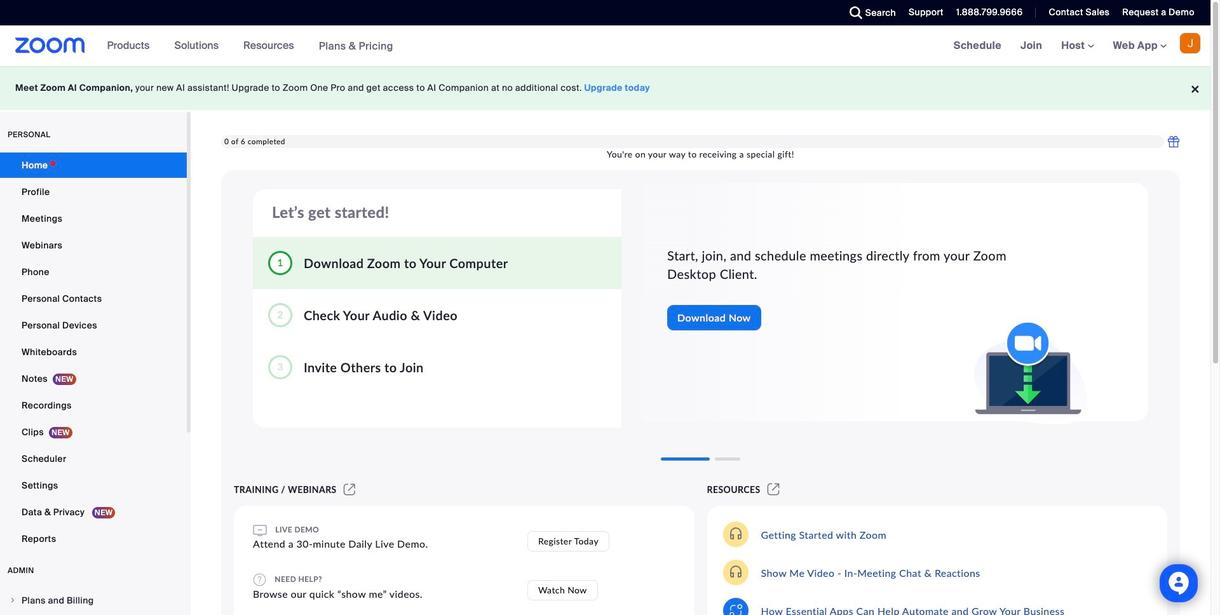 Task type: vqa. For each thing, say whether or not it's contained in the screenshot.
btn icon
no



Task type: locate. For each thing, give the bounding box(es) containing it.
zoom logo image
[[15, 38, 85, 53]]

meetings navigation
[[944, 25, 1211, 67]]

footer
[[0, 66, 1211, 110]]

profile picture image
[[1181, 33, 1201, 53]]

menu item
[[0, 589, 187, 613]]

banner
[[0, 25, 1211, 67]]



Task type: describe. For each thing, give the bounding box(es) containing it.
product information navigation
[[98, 25, 403, 67]]

window new image
[[766, 484, 782, 495]]

window new image
[[342, 484, 357, 495]]

personal menu menu
[[0, 153, 187, 553]]

right image
[[9, 597, 17, 605]]



